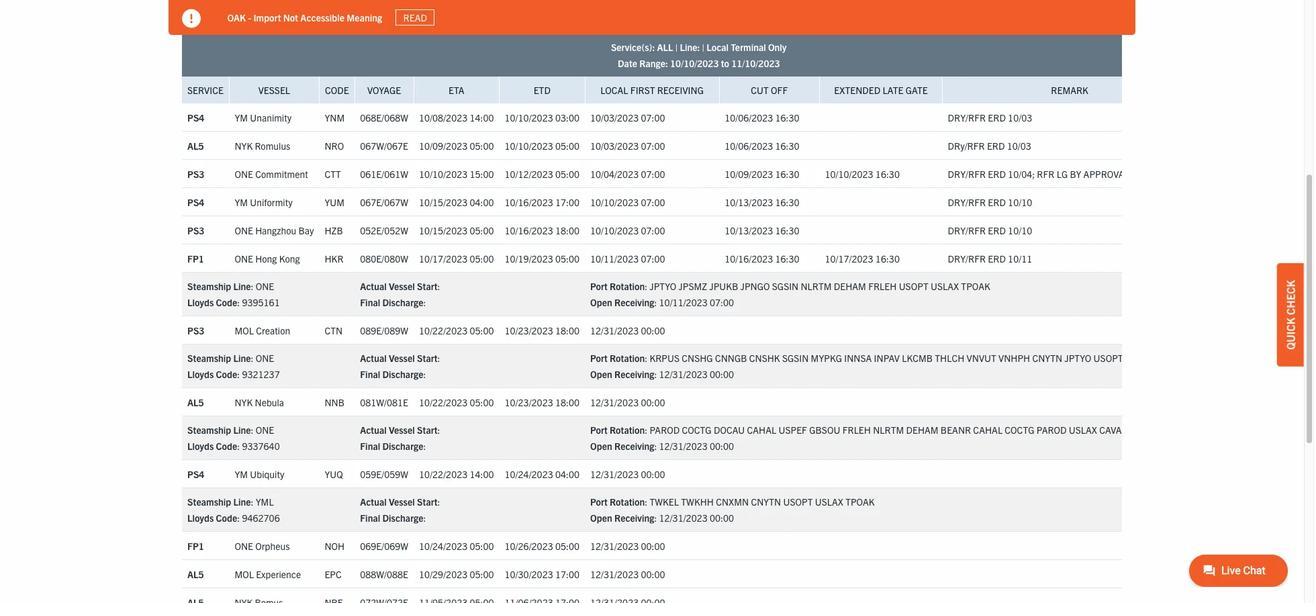 Task type: locate. For each thing, give the bounding box(es) containing it.
ym left ubiquity
[[235, 468, 248, 480]]

uspef
[[779, 424, 808, 436]]

10/13/2023 up 10/16/2023 16:30
[[725, 224, 774, 236]]

line inside steamship line : one lloyds code : 9395161
[[233, 280, 251, 293]]

0 vertical spatial al5
[[187, 140, 204, 152]]

open inside "port rotation : krpus cnshg cnngb cnshk sgsin mypkg innsa inpav lkcmb thlch vnvut vnhph cnytn jptyo usopt uslax tpoak open receiving : 12/31/2023 00:00"
[[591, 368, 613, 381]]

0 vertical spatial sgsin
[[772, 280, 799, 293]]

1 vertical spatial jptyo
[[1065, 352, 1092, 364]]

2 vertical spatial al5
[[187, 568, 204, 580]]

frleh inside port rotation : parod coctg docau cahal uspef gbsou frleh nlrtm deham beanr cahal coctg parod uslax cavan usopt tpoak open receiving : 12/31/2023 00:00
[[843, 424, 871, 436]]

0 horizontal spatial 10/11/2023
[[591, 253, 639, 265]]

meaning
[[347, 11, 383, 23]]

deham inside port rotation : parod coctg docau cahal uspef gbsou frleh nlrtm deham beanr cahal coctg parod uslax cavan usopt tpoak open receiving : 12/31/2023 00:00
[[907, 424, 939, 436]]

code left the 9462706
[[216, 512, 237, 524]]

3 line from the top
[[233, 424, 251, 436]]

1 horizontal spatial cnytn
[[1033, 352, 1063, 364]]

frleh right gbsou
[[843, 424, 871, 436]]

0 horizontal spatial jptyo
[[650, 280, 677, 293]]

2 rotation from the top
[[610, 352, 645, 364]]

actual for steamship line : one lloyds code : 9337640
[[360, 424, 387, 436]]

2 final from the top
[[360, 368, 380, 381]]

mol experience
[[235, 568, 301, 580]]

4 rotation from the top
[[610, 496, 645, 508]]

2 ps4 from the top
[[187, 196, 204, 208]]

10/16/2023 for 10/16/2023 16:30
[[725, 253, 774, 265]]

3 open from the top
[[591, 440, 613, 452]]

0 vertical spatial ps3
[[187, 168, 204, 180]]

1 horizontal spatial cahal
[[974, 424, 1003, 436]]

vessel
[[182, 1, 231, 27], [258, 84, 290, 96], [389, 280, 415, 293], [389, 352, 415, 364], [389, 424, 415, 436], [389, 496, 415, 508]]

usopt inside port rotation : parod coctg docau cahal uspef gbsou frleh nlrtm deham beanr cahal coctg parod uslax cavan usopt tpoak open receiving : 12/31/2023 00:00
[[1131, 424, 1161, 436]]

3 al5 from the top
[[187, 568, 204, 580]]

1 vertical spatial 10/13/2023
[[725, 224, 774, 236]]

final for 9321237
[[360, 368, 380, 381]]

steamship inside steamship line : one lloyds code : 9321237
[[187, 352, 231, 364]]

1 vertical spatial mol
[[235, 568, 254, 580]]

0 vertical spatial 10/06/2023 16:30
[[725, 111, 800, 124]]

1 port from the top
[[591, 280, 608, 293]]

actual vessel start : final discharge : up 069e/069w
[[360, 496, 440, 524]]

1 10/06/2023 16:30 from the top
[[725, 111, 800, 124]]

3 actual from the top
[[360, 424, 387, 436]]

coctg left docau
[[682, 424, 712, 436]]

final up 069e/069w
[[360, 512, 380, 524]]

10/16/2023 up 10/19/2023
[[505, 224, 553, 236]]

18:00
[[556, 224, 580, 236], [556, 324, 580, 337], [556, 396, 580, 408]]

1 horizontal spatial |
[[702, 41, 705, 53]]

1 vertical spatial nlrtm
[[874, 424, 904, 436]]

hong
[[255, 253, 277, 265]]

hzb
[[325, 224, 343, 236]]

4 lloyds from the top
[[187, 512, 214, 524]]

schedules
[[236, 1, 315, 27]]

1 10/10/2023 07:00 from the top
[[591, 196, 665, 208]]

2 14:00 from the top
[[470, 468, 494, 480]]

2 fp1 from the top
[[187, 540, 204, 552]]

1 horizontal spatial oak
[[320, 1, 353, 27]]

1 vertical spatial sgsin
[[783, 352, 809, 364]]

1 actual from the top
[[360, 280, 387, 293]]

2 ps3 from the top
[[187, 224, 204, 236]]

1 vertical spatial 10/16/2023
[[505, 224, 553, 236]]

0 vertical spatial 10/13/2023 16:30
[[725, 196, 800, 208]]

3 ps4 from the top
[[187, 468, 204, 480]]

cahal
[[747, 424, 777, 436], [974, 424, 1003, 436]]

2 discharge from the top
[[383, 368, 424, 381]]

actual vessel start : final discharge : for : 9337640
[[360, 424, 440, 452]]

deham down 10/17/2023 16:30
[[834, 280, 867, 293]]

10/19/2023
[[505, 253, 553, 265]]

cahal right beanr
[[974, 424, 1003, 436]]

1 vertical spatial cnytn
[[751, 496, 782, 508]]

1 horizontal spatial local
[[707, 41, 729, 53]]

12/31/2023 00:00 for 088w/088e
[[591, 568, 665, 580]]

deham left beanr
[[907, 424, 939, 436]]

sgsin right cnshk
[[783, 352, 809, 364]]

1 horizontal spatial parod
[[1037, 424, 1067, 436]]

1 ps4 from the top
[[187, 111, 204, 124]]

3 steamship from the top
[[187, 424, 231, 436]]

1 vertical spatial ym
[[235, 196, 248, 208]]

ubiquity
[[250, 468, 285, 480]]

10/10/2023 07:00 for 18:00
[[591, 224, 665, 236]]

1 vertical spatial 10/06/2023
[[725, 140, 774, 152]]

1 vertical spatial ps3
[[187, 224, 204, 236]]

16:30
[[776, 111, 800, 124], [776, 140, 800, 152], [776, 168, 800, 180], [876, 168, 900, 180], [776, 196, 800, 208], [776, 224, 800, 236], [776, 253, 800, 265], [876, 253, 900, 265]]

2 vertical spatial 10/22/2023
[[419, 468, 468, 480]]

10/30/2023
[[505, 568, 553, 580]]

0 vertical spatial 10/10
[[1009, 196, 1033, 208]]

port inside "port rotation : krpus cnshg cnngb cnshk sgsin mypkg innsa inpav lkcmb thlch vnvut vnhph cnytn jptyo usopt uslax tpoak open receiving : 12/31/2023 00:00"
[[591, 352, 608, 364]]

2 10/23/2023 from the top
[[505, 396, 553, 408]]

1 vertical spatial 10/22/2023
[[419, 396, 468, 408]]

10/22/2023 right 059e/059w
[[419, 468, 468, 480]]

port for port rotation : twkel twkhh cnxmn cnytn usopt uslax tpoak open receiving : 12/31/2023 00:00
[[591, 496, 608, 508]]

steamship inside 'steamship line : yml lloyds code : 9462706'
[[187, 496, 231, 508]]

thlch
[[935, 352, 965, 364]]

05:00
[[470, 140, 494, 152], [556, 140, 580, 152], [556, 168, 580, 180], [470, 224, 494, 236], [470, 253, 494, 265], [556, 253, 580, 265], [470, 324, 494, 337], [470, 396, 494, 408], [470, 540, 494, 552], [556, 540, 580, 552], [470, 568, 494, 580]]

one down nyk romulus
[[235, 168, 253, 180]]

1 actual vessel start : final discharge : from the top
[[360, 280, 440, 309]]

discharge up 069e/069w
[[383, 512, 424, 524]]

erd for 10/12/2023 05:00
[[989, 168, 1006, 180]]

0 vertical spatial 10/13/2023
[[725, 196, 774, 208]]

10/17/2023 for 10/17/2023 16:30
[[825, 253, 874, 265]]

0 vertical spatial 17:00
[[556, 196, 580, 208]]

10/06/2023 down cut
[[725, 111, 774, 124]]

jptyo right vnhph
[[1065, 352, 1092, 364]]

nyk
[[235, 140, 253, 152], [235, 396, 253, 408]]

receiving inside "port rotation : krpus cnshg cnngb cnshk sgsin mypkg innsa inpav lkcmb thlch vnvut vnhph cnytn jptyo usopt uslax tpoak open receiving : 12/31/2023 00:00"
[[615, 368, 655, 381]]

1 ym from the top
[[235, 111, 248, 124]]

10/17/2023 16:30
[[825, 253, 900, 265]]

1 horizontal spatial 10/09/2023
[[725, 168, 774, 180]]

2 10/10 from the top
[[1009, 224, 1033, 236]]

twkel
[[650, 496, 679, 508]]

17:00 for 10/16/2023 17:00
[[556, 196, 580, 208]]

code left 9395161
[[216, 297, 237, 309]]

12/31/2023 inside port rotation : twkel twkhh cnxmn cnytn usopt uslax tpoak open receiving : 12/31/2023 00:00
[[659, 512, 708, 524]]

0 vertical spatial 14:00
[[470, 111, 494, 124]]

dry/rfr erd 10/10 for 10/16/2023 17:00
[[948, 196, 1033, 208]]

10/06/2023 for 10/10/2023 03:00
[[725, 111, 774, 124]]

1 vertical spatial 10/23/2023 18:00
[[505, 396, 580, 408]]

cahal left uspef
[[747, 424, 777, 436]]

03:00
[[556, 111, 580, 124]]

one left 'hangzhou'
[[235, 224, 253, 236]]

line inside steamship line : one lloyds code : 9337640
[[233, 424, 251, 436]]

steamship inside steamship line : one lloyds code : 9395161
[[187, 280, 231, 293]]

3 12/31/2023 00:00 from the top
[[591, 468, 665, 480]]

3 actual vessel start : final discharge : from the top
[[360, 424, 440, 452]]

ps4 for ym uniformity
[[187, 196, 204, 208]]

| right the all
[[676, 41, 678, 53]]

port for port rotation : parod coctg docau cahal uspef gbsou frleh nlrtm deham beanr cahal coctg parod uslax cavan usopt tpoak open receiving : 12/31/2023 00:00
[[591, 424, 608, 436]]

10/04/2023
[[591, 168, 639, 180]]

1 10/22/2023 05:00 from the top
[[419, 324, 494, 337]]

lloyds left 9337640
[[187, 440, 214, 452]]

1 fp1 from the top
[[187, 253, 204, 265]]

0 vertical spatial local
[[707, 41, 729, 53]]

remark
[[1052, 84, 1089, 96]]

10/03/2023 07:00 for 10/10/2023 05:00
[[591, 140, 665, 152]]

erd for 10/19/2023 05:00
[[989, 253, 1006, 265]]

sgsin right jpngo
[[772, 280, 799, 293]]

2 lloyds from the top
[[187, 368, 214, 381]]

1 line from the top
[[233, 280, 251, 293]]

1 horizontal spatial deham
[[907, 424, 939, 436]]

3 10/22/2023 from the top
[[419, 468, 468, 480]]

3 dry/rfr from the top
[[948, 196, 986, 208]]

2 ym from the top
[[235, 196, 248, 208]]

1 14:00 from the top
[[470, 111, 494, 124]]

10/10/2023 inside the service(s): all | line: | local terminal only date range: 10/10/2023 to 11/10/2023
[[671, 57, 719, 69]]

1 cahal from the left
[[747, 424, 777, 436]]

oak right not on the top of the page
[[320, 1, 353, 27]]

nlrtm down 10/17/2023 16:30
[[801, 280, 832, 293]]

10/06/2023 16:30 up the 10/09/2023 16:30
[[725, 140, 800, 152]]

10/10 up 10/11
[[1009, 224, 1033, 236]]

code for steamship line : one lloyds code : 9395161
[[216, 297, 237, 309]]

16:30 for 10/10/2023 05:00
[[776, 140, 800, 152]]

vessel down "081w/081e"
[[389, 424, 415, 436]]

1 | from the left
[[676, 41, 678, 53]]

10/13/2023 16:30 down the 10/09/2023 16:30
[[725, 196, 800, 208]]

oak - import not accessible meaning
[[228, 11, 383, 23]]

dry/rfr erd 10/11
[[948, 253, 1033, 265]]

17:00
[[556, 196, 580, 208], [556, 568, 580, 580]]

open
[[591, 297, 613, 309], [591, 368, 613, 381], [591, 440, 613, 452], [591, 512, 613, 524]]

port inside port rotation : parod coctg docau cahal uspef gbsou frleh nlrtm deham beanr cahal coctg parod uslax cavan usopt tpoak open receiving : 12/31/2023 00:00
[[591, 424, 608, 436]]

etd
[[534, 84, 551, 96]]

lloyds inside steamship line : one lloyds code : 9337640
[[187, 440, 214, 452]]

code left 9337640
[[216, 440, 237, 452]]

1 vertical spatial 10/06/2023 16:30
[[725, 140, 800, 152]]

final up "081w/081e"
[[360, 368, 380, 381]]

10/03 up 10/04;
[[1008, 140, 1032, 152]]

3 ps3 from the top
[[187, 324, 204, 337]]

0 vertical spatial mol
[[235, 324, 254, 337]]

1 vertical spatial 14:00
[[470, 468, 494, 480]]

0 vertical spatial jptyo
[[650, 280, 677, 293]]

frleh inside port rotation : jptyo jpsmz jpukb jpngo sgsin nlrtm deham frleh usopt uslax tpoak open receiving : 10/11/2023 07:00
[[869, 280, 897, 293]]

final up 059e/059w
[[360, 440, 380, 452]]

dry/rfr for 10/19/2023 05:00
[[948, 253, 986, 265]]

1 vertical spatial 10/09/2023
[[725, 168, 774, 180]]

2 10/06/2023 16:30 from the top
[[725, 140, 800, 152]]

tpoak inside port rotation : parod coctg docau cahal uspef gbsou frleh nlrtm deham beanr cahal coctg parod uslax cavan usopt tpoak open receiving : 12/31/2023 00:00
[[1163, 424, 1192, 436]]

07:00 inside port rotation : jptyo jpsmz jpukb jpngo sgsin nlrtm deham frleh usopt uslax tpoak open receiving : 10/11/2023 07:00
[[710, 297, 734, 309]]

0 horizontal spatial nlrtm
[[801, 280, 832, 293]]

receiving right "first"
[[658, 84, 704, 96]]

10/04/2023 07:00
[[591, 168, 665, 180]]

actual down 080e/080w
[[360, 280, 387, 293]]

2 coctg from the left
[[1005, 424, 1035, 436]]

0 vertical spatial 10/03
[[1009, 111, 1033, 124]]

1 vertical spatial ps4
[[187, 196, 204, 208]]

10/24/2023 for 10/24/2023 05:00
[[419, 540, 468, 552]]

10/13/2023
[[725, 196, 774, 208], [725, 224, 774, 236]]

cnytn right cnxmn
[[751, 496, 782, 508]]

10/23/2023 18:00
[[505, 324, 580, 337], [505, 396, 580, 408]]

1 open from the top
[[591, 297, 613, 309]]

steamship for steamship line : one lloyds code : 9395161
[[187, 280, 231, 293]]

1 10/13/2023 16:30 from the top
[[725, 196, 800, 208]]

vessel left "-"
[[182, 1, 231, 27]]

1 12/31/2023 00:00 from the top
[[591, 324, 665, 337]]

dry/rfr erd 10/03
[[948, 140, 1032, 152]]

actual vessel start : final discharge : for : 9321237
[[360, 352, 440, 381]]

10/22/2023 05:00 for 081w/081e
[[419, 396, 494, 408]]

1 steamship from the top
[[187, 280, 231, 293]]

0 vertical spatial 10/03/2023 07:00
[[591, 111, 665, 124]]

2 line from the top
[[233, 352, 251, 364]]

10/10/2023 07:00 for 17:00
[[591, 196, 665, 208]]

vessel down 089e/089w on the bottom left
[[389, 352, 415, 364]]

service(s): all | line: | local terminal only date range: 10/10/2023 to 11/10/2023
[[611, 41, 787, 69]]

receiving up twkel on the bottom of page
[[615, 440, 655, 452]]

yuq
[[325, 468, 343, 480]]

code inside steamship line : one lloyds code : 9321237
[[216, 368, 237, 381]]

lkcmb
[[902, 352, 933, 364]]

cnshk
[[750, 352, 780, 364]]

lloyds for steamship line : one lloyds code : 9337640
[[187, 440, 214, 452]]

1 horizontal spatial 10/17/2023
[[825, 253, 874, 265]]

dry/rfr erd 10/10 for 10/16/2023 18:00
[[948, 224, 1033, 236]]

1 vertical spatial frleh
[[843, 424, 871, 436]]

port inside port rotation : twkel twkhh cnxmn cnytn usopt uslax tpoak open receiving : 12/31/2023 00:00
[[591, 496, 608, 508]]

mol left creation
[[235, 324, 254, 337]]

2 10/17/2023 from the left
[[825, 253, 874, 265]]

2 actual from the top
[[360, 352, 387, 364]]

10/10/2023 07:00
[[591, 196, 665, 208], [591, 224, 665, 236]]

5 12/31/2023 00:00 from the top
[[591, 568, 665, 580]]

only
[[1132, 168, 1155, 180]]

1 rotation from the top
[[610, 280, 645, 293]]

1 start from the top
[[417, 280, 438, 293]]

terminal
[[731, 41, 766, 53]]

10/24/2023
[[505, 468, 553, 480], [419, 540, 468, 552]]

open inside port rotation : parod coctg docau cahal uspef gbsou frleh nlrtm deham beanr cahal coctg parod uslax cavan usopt tpoak open receiving : 12/31/2023 00:00
[[591, 440, 613, 452]]

rotation inside port rotation : twkel twkhh cnxmn cnytn usopt uslax tpoak open receiving : 12/31/2023 00:00
[[610, 496, 645, 508]]

cnytn right vnhph
[[1033, 352, 1063, 364]]

07:00 for 10/10/2023 03:00
[[641, 111, 665, 124]]

088w/088e
[[360, 568, 409, 580]]

parod left cavan
[[1037, 424, 1067, 436]]

rotation for : twkel twkhh cnxmn cnytn usopt uslax tpoak
[[610, 496, 645, 508]]

0 horizontal spatial 10/09/2023
[[419, 140, 468, 152]]

2 start from the top
[[417, 352, 438, 364]]

1 10/22/2023 from the top
[[419, 324, 468, 337]]

0 vertical spatial 10/06/2023
[[725, 111, 774, 124]]

0 vertical spatial ym
[[235, 111, 248, 124]]

0 horizontal spatial |
[[676, 41, 678, 53]]

lloyds inside steamship line : one lloyds code : 9321237
[[187, 368, 214, 381]]

0 horizontal spatial local
[[601, 84, 629, 96]]

final for 9395161
[[360, 297, 380, 309]]

10/06/2023 16:30 down cut
[[725, 111, 800, 124]]

receiving down twkel on the bottom of page
[[615, 512, 655, 524]]

3 18:00 from the top
[[556, 396, 580, 408]]

rotation inside port rotation : jptyo jpsmz jpukb jpngo sgsin nlrtm deham frleh usopt uslax tpoak open receiving : 10/11/2023 07:00
[[610, 280, 645, 293]]

0 vertical spatial deham
[[834, 280, 867, 293]]

open inside port rotation : twkel twkhh cnxmn cnytn usopt uslax tpoak open receiving : 12/31/2023 00:00
[[591, 512, 613, 524]]

line for 9337640
[[233, 424, 251, 436]]

10/15/2023 down 10/15/2023 04:00
[[419, 224, 468, 236]]

0 vertical spatial nlrtm
[[801, 280, 832, 293]]

1 vertical spatial 10/24/2023
[[419, 540, 468, 552]]

12/31/2023
[[591, 324, 639, 337], [659, 368, 708, 381], [591, 396, 639, 408], [659, 440, 708, 452], [591, 468, 639, 480], [659, 512, 708, 524], [591, 540, 639, 552], [591, 568, 639, 580]]

10/03 for dry/rfr erd 10/03
[[1009, 111, 1033, 124]]

10/06/2023
[[725, 111, 774, 124], [725, 140, 774, 152]]

nlrtm right gbsou
[[874, 424, 904, 436]]

one inside steamship line : one lloyds code : 9321237
[[256, 352, 274, 364]]

code for steamship line : yml lloyds code : 9462706
[[216, 512, 237, 524]]

1 vertical spatial fp1
[[187, 540, 204, 552]]

vessel for steamship line : one lloyds code : 9337640
[[389, 424, 415, 436]]

discharge up "081w/081e"
[[383, 368, 424, 381]]

oak left "-"
[[228, 11, 246, 23]]

1 10/23/2023 18:00 from the top
[[505, 324, 580, 337]]

lloyds left 9395161
[[187, 297, 214, 309]]

17:00 down the 10/26/2023 05:00
[[556, 568, 580, 580]]

actual vessel start : final discharge : up 059e/059w
[[360, 424, 440, 452]]

1 vertical spatial nyk
[[235, 396, 253, 408]]

steamship line : one lloyds code : 9337640
[[187, 424, 280, 452]]

al5 for nyk nebula
[[187, 396, 204, 408]]

1 al5 from the top
[[187, 140, 204, 152]]

2 dry/rfr from the top
[[948, 168, 986, 180]]

lloyds left the 9462706
[[187, 512, 214, 524]]

14:00 for 10/08/2023 14:00
[[470, 111, 494, 124]]

10/03/2023 for 03:00
[[591, 111, 639, 124]]

orpheus
[[255, 540, 290, 552]]

2 12/31/2023 00:00 from the top
[[591, 396, 665, 408]]

code inside 'steamship line : yml lloyds code : 9462706'
[[216, 512, 237, 524]]

0 vertical spatial 10/16/2023
[[505, 196, 553, 208]]

10/26/2023 05:00
[[505, 540, 580, 552]]

0 vertical spatial ps4
[[187, 111, 204, 124]]

1 vertical spatial 10/03/2023
[[591, 140, 639, 152]]

rotation for : jptyo jpsmz jpukb jpngo sgsin nlrtm deham frleh usopt uslax tpoak
[[610, 280, 645, 293]]

4 actual vessel start : final discharge : from the top
[[360, 496, 440, 524]]

1 parod from the left
[[650, 424, 680, 436]]

ps4 for ym ubiquity
[[187, 468, 204, 480]]

0 vertical spatial 10/22/2023 05:00
[[419, 324, 494, 337]]

0 vertical spatial fp1
[[187, 253, 204, 265]]

00:00
[[641, 324, 665, 337], [710, 368, 734, 381], [641, 396, 665, 408], [710, 440, 734, 452], [641, 468, 665, 480], [710, 512, 734, 524], [641, 540, 665, 552], [641, 568, 665, 580]]

one up 9337640
[[256, 424, 274, 436]]

-
[[249, 11, 252, 23]]

lloyds inside steamship line : one lloyds code : 9395161
[[187, 297, 214, 309]]

uslax inside port rotation : twkel twkhh cnxmn cnytn usopt uslax tpoak open receiving : 12/31/2023 00:00
[[815, 496, 844, 508]]

14:00 for 10/22/2023 14:00
[[470, 468, 494, 480]]

line inside steamship line : one lloyds code : 9321237
[[233, 352, 251, 364]]

0 vertical spatial 10/23/2023
[[505, 324, 553, 337]]

local left "first"
[[601, 84, 629, 96]]

07:00
[[641, 111, 665, 124], [641, 140, 665, 152], [641, 168, 665, 180], [641, 196, 665, 208], [641, 224, 665, 236], [641, 253, 665, 265], [710, 297, 734, 309]]

1 vertical spatial 04:00
[[556, 468, 580, 480]]

1 vertical spatial 10/22/2023 05:00
[[419, 396, 494, 408]]

dry/rfr erd 10/10 up dry/rfr erd 10/11
[[948, 224, 1033, 236]]

dry/rfr erd 10/10
[[948, 196, 1033, 208], [948, 224, 1033, 236]]

4 port from the top
[[591, 496, 608, 508]]

port rotation : parod coctg docau cahal uspef gbsou frleh nlrtm deham beanr cahal coctg parod uslax cavan usopt tpoak open receiving : 12/31/2023 00:00
[[591, 424, 1192, 452]]

port for port rotation : krpus cnshg cnngb cnshk sgsin mypkg innsa inpav lkcmb thlch vnvut vnhph cnytn jptyo usopt uslax tpoak open receiving : 12/31/2023 00:00
[[591, 352, 608, 364]]

00:00 inside port rotation : parod coctg docau cahal uspef gbsou frleh nlrtm deham beanr cahal coctg parod uslax cavan usopt tpoak open receiving : 12/31/2023 00:00
[[710, 440, 734, 452]]

parod left docau
[[650, 424, 680, 436]]

0 horizontal spatial cnytn
[[751, 496, 782, 508]]

twkhh
[[681, 496, 714, 508]]

actual down 059e/059w
[[360, 496, 387, 508]]

nlrtm
[[801, 280, 832, 293], [874, 424, 904, 436]]

code inside steamship line : one lloyds code : 9337640
[[216, 440, 237, 452]]

12/31/2023 inside port rotation : parod coctg docau cahal uspef gbsou frleh nlrtm deham beanr cahal coctg parod uslax cavan usopt tpoak open receiving : 12/31/2023 00:00
[[659, 440, 708, 452]]

067e/067w
[[360, 196, 409, 208]]

3 ym from the top
[[235, 468, 248, 480]]

1 10/03/2023 from the top
[[591, 111, 639, 124]]

vessel down 059e/059w
[[389, 496, 415, 508]]

sgsin inside "port rotation : krpus cnshg cnngb cnshk sgsin mypkg innsa inpav lkcmb thlch vnvut vnhph cnytn jptyo usopt uslax tpoak open receiving : 12/31/2023 00:00"
[[783, 352, 809, 364]]

10/13/2023 down the 10/09/2023 16:30
[[725, 196, 774, 208]]

service
[[187, 84, 224, 96]]

1 horizontal spatial coctg
[[1005, 424, 1035, 436]]

innsa
[[845, 352, 872, 364]]

discharge
[[383, 297, 424, 309], [383, 368, 424, 381], [383, 440, 424, 452], [383, 512, 424, 524]]

discharge up 089e/089w on the bottom left
[[383, 297, 424, 309]]

4 dry/rfr from the top
[[948, 224, 986, 236]]

4 open from the top
[[591, 512, 613, 524]]

10/03/2023 07:00
[[591, 111, 665, 124], [591, 140, 665, 152]]

14:00 up 10/09/2023 05:00
[[470, 111, 494, 124]]

1 vertical spatial 10/23/2023
[[505, 396, 553, 408]]

actual down "081w/081e"
[[360, 424, 387, 436]]

rotation inside port rotation : parod coctg docau cahal uspef gbsou frleh nlrtm deham beanr cahal coctg parod uslax cavan usopt tpoak open receiving : 12/31/2023 00:00
[[610, 424, 645, 436]]

discharge up 059e/059w
[[383, 440, 424, 452]]

2 10/22/2023 05:00 from the top
[[419, 396, 494, 408]]

10/22/2023
[[419, 324, 468, 337], [419, 396, 468, 408], [419, 468, 468, 480]]

1 vertical spatial 10/03/2023 07:00
[[591, 140, 665, 152]]

4 discharge from the top
[[383, 512, 424, 524]]

line up 9337640
[[233, 424, 251, 436]]

ym left unanimity
[[235, 111, 248, 124]]

frleh down 10/17/2023 16:30
[[869, 280, 897, 293]]

fp1 down 'steamship line : yml lloyds code : 9462706'
[[187, 540, 204, 552]]

port inside port rotation : jptyo jpsmz jpukb jpngo sgsin nlrtm deham frleh usopt uslax tpoak open receiving : 10/11/2023 07:00
[[591, 280, 608, 293]]

2 steamship from the top
[[187, 352, 231, 364]]

0 vertical spatial nyk
[[235, 140, 253, 152]]

4 line from the top
[[233, 496, 251, 508]]

rotation for : parod coctg docau cahal uspef gbsou frleh nlrtm deham beanr cahal coctg parod uslax cavan usopt tpoak
[[610, 424, 645, 436]]

10/29/2023
[[419, 568, 468, 580]]

0 horizontal spatial deham
[[834, 280, 867, 293]]

experience
[[256, 568, 301, 580]]

4 actual from the top
[[360, 496, 387, 508]]

0 vertical spatial frleh
[[869, 280, 897, 293]]

actual down 089e/089w on the bottom left
[[360, 352, 387, 364]]

dry/rfr for 10/10/2023 03:00
[[948, 111, 986, 124]]

10/23/2023 for 081w/081e
[[505, 396, 553, 408]]

1 horizontal spatial 04:00
[[556, 468, 580, 480]]

10/11/2023
[[591, 253, 639, 265], [659, 297, 708, 309]]

1 dry/rfr erd 10/10 from the top
[[948, 196, 1033, 208]]

vessel for steamship line : yml lloyds code : 9462706
[[389, 496, 415, 508]]

4 steamship from the top
[[187, 496, 231, 508]]

:
[[251, 280, 254, 293], [438, 280, 440, 293], [645, 280, 648, 293], [237, 297, 240, 309], [424, 297, 426, 309], [655, 297, 657, 309], [251, 352, 254, 364], [438, 352, 440, 364], [645, 352, 648, 364], [237, 368, 240, 381], [424, 368, 426, 381], [655, 368, 657, 381], [251, 424, 254, 436], [438, 424, 440, 436], [645, 424, 648, 436], [237, 440, 240, 452], [424, 440, 426, 452], [655, 440, 657, 452], [251, 496, 254, 508], [438, 496, 440, 508], [645, 496, 648, 508], [237, 512, 240, 524], [424, 512, 426, 524], [655, 512, 657, 524]]

10/23/2023 for 089e/089w
[[505, 324, 553, 337]]

0 vertical spatial dry/rfr erd 10/10
[[948, 196, 1033, 208]]

steamship inside steamship line : one lloyds code : 9337640
[[187, 424, 231, 436]]

10/16/2023 up jpngo
[[725, 253, 774, 265]]

1 10/15/2023 from the top
[[419, 196, 468, 208]]

docau
[[714, 424, 745, 436]]

0 vertical spatial 10/11/2023
[[591, 253, 639, 265]]

0 horizontal spatial 04:00
[[470, 196, 494, 208]]

inpav
[[874, 352, 900, 364]]

line up 9395161
[[233, 280, 251, 293]]

final up 089e/089w on the bottom left
[[360, 297, 380, 309]]

04:00 for 10/15/2023 04:00
[[470, 196, 494, 208]]

15:00
[[470, 168, 494, 180]]

line inside 'steamship line : yml lloyds code : 9462706'
[[233, 496, 251, 508]]

10/10/2023 03:00
[[505, 111, 580, 124]]

10/10/2023 07:00 down 10/04/2023 07:00
[[591, 196, 665, 208]]

10/03/2023 up 10/04/2023
[[591, 140, 639, 152]]

1 vertical spatial al5
[[187, 396, 204, 408]]

2 open from the top
[[591, 368, 613, 381]]

1 vertical spatial 10/11/2023
[[659, 297, 708, 309]]

17:00 down 10/12/2023 05:00
[[556, 196, 580, 208]]

10/03/2023 07:00 down "first"
[[591, 111, 665, 124]]

deham
[[834, 280, 867, 293], [907, 424, 939, 436]]

10/03/2023 down "first"
[[591, 111, 639, 124]]

code left 9321237 at the left bottom
[[216, 368, 237, 381]]

1 horizontal spatial 10/24/2023
[[505, 468, 553, 480]]

10/22/2023 right "081w/081e"
[[419, 396, 468, 408]]

07:00 for 10/12/2023 05:00
[[641, 168, 665, 180]]

local first receiving
[[601, 84, 704, 96]]

one up 9321237 at the left bottom
[[256, 352, 274, 364]]

2 10/13/2023 from the top
[[725, 224, 774, 236]]

one orpheus
[[235, 540, 290, 552]]

off
[[771, 84, 788, 96]]

ps3 for one hangzhou bay
[[187, 224, 204, 236]]

4 final from the top
[[360, 512, 380, 524]]

2 mol from the top
[[235, 568, 254, 580]]

10/10 down 10/04;
[[1009, 196, 1033, 208]]

1 17:00 from the top
[[556, 196, 580, 208]]

4 12/31/2023 00:00 from the top
[[591, 540, 665, 552]]

2 port from the top
[[591, 352, 608, 364]]

14:00 left 10/24/2023 04:00
[[470, 468, 494, 480]]

0 vertical spatial 10/24/2023
[[505, 468, 553, 480]]

1 nyk from the top
[[235, 140, 253, 152]]

1 vertical spatial dry/rfr erd 10/10
[[948, 224, 1033, 236]]

al5 for mol experience
[[187, 568, 204, 580]]

yml
[[256, 496, 274, 508]]

code up ynm
[[325, 84, 349, 96]]

10/06/2023 16:30 for 05:00
[[725, 140, 800, 152]]

discharge for 9337640
[[383, 440, 424, 452]]

discharge for 9462706
[[383, 512, 424, 524]]

1 horizontal spatial nlrtm
[[874, 424, 904, 436]]

1 10/17/2023 from the left
[[419, 253, 468, 265]]

10/13/2023 for 10/16/2023 17:00
[[725, 196, 774, 208]]

quick check link
[[1278, 263, 1305, 367]]

ps3 for mol creation
[[187, 324, 204, 337]]

lloyds inside 'steamship line : yml lloyds code : 9462706'
[[187, 512, 214, 524]]

actual vessel start : final discharge : up 089e/089w on the bottom left
[[360, 280, 440, 309]]

2 vertical spatial 18:00
[[556, 396, 580, 408]]

2 10/22/2023 from the top
[[419, 396, 468, 408]]

10/22/2023 05:00 for 089e/089w
[[419, 324, 494, 337]]

local up to
[[707, 41, 729, 53]]

0 vertical spatial 18:00
[[556, 224, 580, 236]]

one hangzhou bay
[[235, 224, 314, 236]]

3 discharge from the top
[[383, 440, 424, 452]]

fp1 up steamship line : one lloyds code : 9395161
[[187, 253, 204, 265]]

coctg right beanr
[[1005, 424, 1035, 436]]

ym uniformity
[[235, 196, 293, 208]]

2 10/15/2023 from the top
[[419, 224, 468, 236]]

18:00 for 081w/081e
[[556, 396, 580, 408]]

erd for 10/10/2023 05:00
[[988, 140, 1005, 152]]

2 18:00 from the top
[[556, 324, 580, 337]]

ynm
[[325, 111, 345, 124]]

1 horizontal spatial 10/11/2023
[[659, 297, 708, 309]]

jptyo inside "port rotation : krpus cnshg cnngb cnshk sgsin mypkg innsa inpav lkcmb thlch vnvut vnhph cnytn jptyo usopt uslax tpoak open receiving : 12/31/2023 00:00"
[[1065, 352, 1092, 364]]

2 vertical spatial ps3
[[187, 324, 204, 337]]

10/13/2023 16:30 up 10/16/2023 16:30
[[725, 224, 800, 236]]

1 vertical spatial deham
[[907, 424, 939, 436]]

10/10/2023 07:00 up 10/11/2023 07:00
[[591, 224, 665, 236]]

0 vertical spatial cnytn
[[1033, 352, 1063, 364]]

jptyo inside port rotation : jptyo jpsmz jpukb jpngo sgsin nlrtm deham frleh usopt uslax tpoak open receiving : 10/11/2023 07:00
[[650, 280, 677, 293]]

0 vertical spatial 10/23/2023 18:00
[[505, 324, 580, 337]]

2 vertical spatial ym
[[235, 468, 248, 480]]

1 10/23/2023 from the top
[[505, 324, 553, 337]]

3 port from the top
[[591, 424, 608, 436]]

9395161
[[242, 297, 280, 309]]

1 10/13/2023 from the top
[[725, 196, 774, 208]]

1 discharge from the top
[[383, 297, 424, 309]]

0 vertical spatial 10/22/2023
[[419, 324, 468, 337]]

mol
[[235, 324, 254, 337], [235, 568, 254, 580]]

1 vertical spatial 10/15/2023
[[419, 224, 468, 236]]

1 vertical spatial 17:00
[[556, 568, 580, 580]]

2 10/03/2023 07:00 from the top
[[591, 140, 665, 152]]

sgsin for nlrtm
[[772, 280, 799, 293]]

|
[[676, 41, 678, 53], [702, 41, 705, 53]]

code inside steamship line : one lloyds code : 9395161
[[216, 297, 237, 309]]

1 18:00 from the top
[[556, 224, 580, 236]]

lloyds for steamship line : one lloyds code : 9321237
[[187, 368, 214, 381]]

1 vertical spatial 10/03
[[1008, 140, 1032, 152]]

0 vertical spatial 10/09/2023
[[419, 140, 468, 152]]

actual vessel start : final discharge : down 089e/089w on the bottom left
[[360, 352, 440, 381]]

1 vertical spatial 10/10
[[1009, 224, 1033, 236]]

10/22/2023 right 089e/089w on the bottom left
[[419, 324, 468, 337]]

10/03/2023 for 05:00
[[591, 140, 639, 152]]

steamship line : yml lloyds code : 9462706
[[187, 496, 280, 524]]

1 dry/rfr from the top
[[948, 111, 986, 124]]

2 10/06/2023 from the top
[[725, 140, 774, 152]]

2 al5 from the top
[[187, 396, 204, 408]]

line left yml at the bottom of the page
[[233, 496, 251, 508]]

mol for mol creation
[[235, 324, 254, 337]]

sgsin inside port rotation : jptyo jpsmz jpukb jpngo sgsin nlrtm deham frleh usopt uslax tpoak open receiving : 10/11/2023 07:00
[[772, 280, 799, 293]]

mol down "one orpheus"
[[235, 568, 254, 580]]

rotation inside "port rotation : krpus cnshg cnngb cnshk sgsin mypkg innsa inpav lkcmb thlch vnvut vnhph cnytn jptyo usopt uslax tpoak open receiving : 12/31/2023 00:00"
[[610, 352, 645, 364]]

ym left uniformity
[[235, 196, 248, 208]]

code
[[325, 84, 349, 96], [216, 297, 237, 309], [216, 368, 237, 381], [216, 440, 237, 452], [216, 512, 237, 524]]

0 vertical spatial 10/10/2023 07:00
[[591, 196, 665, 208]]

10/08/2023
[[419, 111, 468, 124]]

4 start from the top
[[417, 496, 438, 508]]

lloyds left 9321237 at the left bottom
[[187, 368, 214, 381]]

code for steamship line : one lloyds code : 9321237
[[216, 368, 237, 381]]

1 horizontal spatial jptyo
[[1065, 352, 1092, 364]]

0 vertical spatial 10/03/2023
[[591, 111, 639, 124]]

10/03 for dry/rfr erd 10/03
[[1008, 140, 1032, 152]]

10/03 up dry/rfr erd 10/03 at the top right
[[1009, 111, 1033, 124]]

10/15/2023 down 10/10/2023 15:00
[[419, 196, 468, 208]]

1 10/10 from the top
[[1009, 196, 1033, 208]]

dry/rfr erd 10/10 down 10/04;
[[948, 196, 1033, 208]]

2 17:00 from the top
[[556, 568, 580, 580]]

0 horizontal spatial parod
[[650, 424, 680, 436]]

1 vertical spatial 18:00
[[556, 324, 580, 337]]

| right "line:"
[[702, 41, 705, 53]]



Task type: describe. For each thing, give the bounding box(es) containing it.
10/24/2023 for 10/24/2023 04:00
[[505, 468, 553, 480]]

service(s):
[[611, 41, 655, 53]]

nro
[[325, 140, 344, 152]]

ctn
[[325, 324, 343, 337]]

2 parod from the left
[[1037, 424, 1067, 436]]

start for steamship line : yml lloyds code : 9462706
[[417, 496, 438, 508]]

tpoak inside port rotation : twkel twkhh cnxmn cnytn usopt uslax tpoak open receiving : 12/31/2023 00:00
[[846, 496, 875, 508]]

approval
[[1084, 168, 1130, 180]]

uslax inside port rotation : parod coctg docau cahal uspef gbsou frleh nlrtm deham beanr cahal coctg parod uslax cavan usopt tpoak open receiving : 12/31/2023 00:00
[[1069, 424, 1098, 436]]

usopt inside port rotation : twkel twkhh cnxmn cnytn usopt uslax tpoak open receiving : 12/31/2023 00:00
[[784, 496, 813, 508]]

07:00 for 10/16/2023 18:00
[[641, 224, 665, 236]]

final for 9337640
[[360, 440, 380, 452]]

12/31/2023 00:00 for 089e/089w
[[591, 324, 665, 337]]

jpngo
[[741, 280, 770, 293]]

10/22/2023 for 089e/089w
[[419, 324, 468, 337]]

steamship for steamship line : one lloyds code : 9337640
[[187, 424, 231, 436]]

10/29/2023 05:00
[[419, 568, 494, 580]]

10/23/2023 18:00 for 089e/089w
[[505, 324, 580, 337]]

nyk for nyk nebula
[[235, 396, 253, 408]]

start for steamship line : one lloyds code : 9395161
[[417, 280, 438, 293]]

1 vertical spatial local
[[601, 84, 629, 96]]

10/16/2023 17:00
[[505, 196, 580, 208]]

10/12/2023 05:00
[[505, 168, 580, 180]]

eta
[[449, 84, 465, 96]]

1 coctg from the left
[[682, 424, 712, 436]]

gate
[[906, 84, 928, 96]]

jpukb
[[710, 280, 739, 293]]

first
[[631, 84, 655, 96]]

07:00 for 10/10/2023 05:00
[[641, 140, 665, 152]]

receiving inside port rotation : jptyo jpsmz jpukb jpngo sgsin nlrtm deham frleh usopt uslax tpoak open receiving : 10/11/2023 07:00
[[615, 297, 655, 309]]

nlrtm inside port rotation : jptyo jpsmz jpukb jpngo sgsin nlrtm deham frleh usopt uslax tpoak open receiving : 10/11/2023 07:00
[[801, 280, 832, 293]]

jpsmz
[[679, 280, 708, 293]]

sgsin for mypkg
[[783, 352, 809, 364]]

mypkg
[[811, 352, 843, 364]]

erd for 10/16/2023 17:00
[[989, 196, 1006, 208]]

10/15/2023 for 10/15/2023 05:00
[[419, 224, 468, 236]]

vnhph
[[999, 352, 1031, 364]]

ym for ym ubiquity
[[235, 468, 248, 480]]

discharge for 9395161
[[383, 297, 424, 309]]

start for steamship line : one lloyds code : 9321237
[[417, 352, 438, 364]]

to
[[721, 57, 730, 69]]

ym for ym uniformity
[[235, 196, 248, 208]]

11/10/2023
[[732, 57, 780, 69]]

10/16/2023 for 10/16/2023 18:00
[[505, 224, 553, 236]]

00:00 inside "port rotation : krpus cnshg cnngb cnshk sgsin mypkg innsa inpav lkcmb thlch vnvut vnhph cnytn jptyo usopt uslax tpoak open receiving : 12/31/2023 00:00"
[[710, 368, 734, 381]]

lloyds for steamship line : yml lloyds code : 9462706
[[187, 512, 214, 524]]

usopt inside port rotation : jptyo jpsmz jpukb jpngo sgsin nlrtm deham frleh usopt uslax tpoak open receiving : 10/11/2023 07:00
[[899, 280, 929, 293]]

10/10/2023 16:30
[[825, 168, 900, 180]]

081w/081e
[[360, 396, 409, 408]]

080e/080w
[[360, 253, 409, 265]]

16:30 for 10/16/2023 18:00
[[776, 224, 800, 236]]

uslax inside port rotation : jptyo jpsmz jpukb jpngo sgsin nlrtm deham frleh usopt uslax tpoak open receiving : 10/11/2023 07:00
[[931, 280, 960, 293]]

start for steamship line : one lloyds code : 9337640
[[417, 424, 438, 436]]

18:00 for 089e/089w
[[556, 324, 580, 337]]

10/13/2023 for 10/16/2023 18:00
[[725, 224, 774, 236]]

ym unanimity
[[235, 111, 292, 124]]

mol creation
[[235, 324, 290, 337]]

line for 9395161
[[233, 280, 251, 293]]

10/13/2023 16:30 for 17:00
[[725, 196, 800, 208]]

one left hong
[[235, 253, 253, 265]]

10/26/2023
[[505, 540, 553, 552]]

steamship line : one lloyds code : 9395161
[[187, 280, 280, 309]]

extended
[[835, 84, 881, 96]]

deham inside port rotation : jptyo jpsmz jpukb jpngo sgsin nlrtm deham frleh usopt uslax tpoak open receiving : 10/11/2023 07:00
[[834, 280, 867, 293]]

actual vessel start : final discharge : for : 9395161
[[360, 280, 440, 309]]

dry/rfr for 10/16/2023 18:00
[[948, 224, 986, 236]]

romulus
[[255, 140, 291, 152]]

import
[[254, 11, 282, 23]]

10/06/2023 16:30 for 03:00
[[725, 111, 800, 124]]

dry/rfr for 10/12/2023 05:00
[[948, 168, 986, 180]]

068e/068w
[[360, 111, 409, 124]]

port rotation : jptyo jpsmz jpukb jpngo sgsin nlrtm deham frleh usopt uslax tpoak open receiving : 10/11/2023 07:00
[[591, 280, 991, 309]]

10/19/2023 05:00
[[505, 253, 580, 265]]

lg
[[1057, 168, 1068, 180]]

line for 9321237
[[233, 352, 251, 364]]

actual for steamship line : one lloyds code : 9321237
[[360, 352, 387, 364]]

mol for mol experience
[[235, 568, 254, 580]]

date
[[618, 57, 638, 69]]

final for 9462706
[[360, 512, 380, 524]]

12/31/2023 inside "port rotation : krpus cnshg cnngb cnshk sgsin mypkg innsa inpav lkcmb thlch vnvut vnhph cnytn jptyo usopt uslax tpoak open receiving : 12/31/2023 00:00"
[[659, 368, 708, 381]]

16:30 for 10/10/2023 03:00
[[776, 111, 800, 124]]

9321237
[[242, 368, 280, 381]]

local inside the service(s): all | line: | local terminal only date range: 10/10/2023 to 11/10/2023
[[707, 41, 729, 53]]

10/09/2023 05:00
[[419, 140, 494, 152]]

cnytn inside port rotation : twkel twkhh cnxmn cnytn usopt uslax tpoak open receiving : 12/31/2023 00:00
[[751, 496, 782, 508]]

18:00 for 052e/052w
[[556, 224, 580, 236]]

hangzhou
[[255, 224, 297, 236]]

10/23/2023 18:00 for 081w/081e
[[505, 396, 580, 408]]

actual vessel start : final discharge : for : 9462706
[[360, 496, 440, 524]]

10/22/2023 for 081w/081e
[[419, 396, 468, 408]]

10/17/2023 05:00
[[419, 253, 494, 265]]

erd for 10/10/2023 03:00
[[989, 111, 1006, 124]]

nyk romulus
[[235, 140, 291, 152]]

10/10 for 10/16/2023 18:00
[[1009, 224, 1033, 236]]

10/24/2023 04:00
[[505, 468, 580, 480]]

nyk nebula
[[235, 396, 284, 408]]

cut off
[[751, 84, 788, 96]]

solid image
[[182, 9, 201, 28]]

code for steamship line : one lloyds code : 9337640
[[216, 440, 237, 452]]

9337640
[[242, 440, 280, 452]]

actual for steamship line : yml lloyds code : 9462706
[[360, 496, 387, 508]]

10/11/2023 inside port rotation : jptyo jpsmz jpukb jpngo sgsin nlrtm deham frleh usopt uslax tpoak open receiving : 10/11/2023 07:00
[[659, 297, 708, 309]]

10/30/2023 17:00
[[505, 568, 580, 580]]

059e/059w
[[360, 468, 409, 480]]

uslax inside "port rotation : krpus cnshg cnngb cnshk sgsin mypkg innsa inpav lkcmb thlch vnvut vnhph cnytn jptyo usopt uslax tpoak open receiving : 12/31/2023 00:00"
[[1126, 352, 1154, 364]]

10/04;
[[1009, 168, 1035, 180]]

nlrtm inside port rotation : parod coctg docau cahal uspef gbsou frleh nlrtm deham beanr cahal coctg parod uslax cavan usopt tpoak open receiving : 12/31/2023 00:00
[[874, 424, 904, 436]]

10/17/2023 for 10/17/2023 05:00
[[419, 253, 468, 265]]

dry/rfr erd 10/03
[[948, 111, 1033, 124]]

07:00 for 10/19/2023 05:00
[[641, 253, 665, 265]]

16:30 for 10/16/2023 17:00
[[776, 196, 800, 208]]

accessible
[[301, 11, 345, 23]]

fp1 for one orpheus
[[187, 540, 204, 552]]

port for port rotation : jptyo jpsmz jpukb jpngo sgsin nlrtm deham frleh usopt uslax tpoak open receiving : 10/11/2023 07:00
[[591, 280, 608, 293]]

10/22/2023 for 059e/059w
[[419, 468, 468, 480]]

10/24/2023 05:00
[[419, 540, 494, 552]]

10/10 for 10/16/2023 17:00
[[1009, 196, 1033, 208]]

receiving inside port rotation : twkel twkhh cnxmn cnytn usopt uslax tpoak open receiving : 12/31/2023 00:00
[[615, 512, 655, 524]]

10/06/2023 for 10/10/2023 05:00
[[725, 140, 774, 152]]

range:
[[640, 57, 668, 69]]

12/31/2023 00:00 for 069e/069w
[[591, 540, 665, 552]]

cnytn inside "port rotation : krpus cnshg cnngb cnshk sgsin mypkg innsa inpav lkcmb thlch vnvut vnhph cnytn jptyo usopt uslax tpoak open receiving : 12/31/2023 00:00"
[[1033, 352, 1063, 364]]

tpoak inside "port rotation : krpus cnshg cnngb cnshk sgsin mypkg innsa inpav lkcmb thlch vnvut vnhph cnytn jptyo usopt uslax tpoak open receiving : 12/31/2023 00:00"
[[1156, 352, 1186, 364]]

quick check
[[1285, 280, 1298, 350]]

yum
[[325, 196, 345, 208]]

cnngb
[[715, 352, 747, 364]]

10/09/2023 for 10/09/2023 16:30
[[725, 168, 774, 180]]

port rotation : krpus cnshg cnngb cnshk sgsin mypkg innsa inpav lkcmb thlch vnvut vnhph cnytn jptyo usopt uslax tpoak open receiving : 12/31/2023 00:00
[[591, 352, 1186, 381]]

erd for 10/16/2023 18:00
[[989, 224, 1006, 236]]

one inside steamship line : one lloyds code : 9395161
[[256, 280, 274, 293]]

read link
[[396, 9, 435, 26]]

line:
[[680, 41, 700, 53]]

tpoak inside port rotation : jptyo jpsmz jpukb jpngo sgsin nlrtm deham frleh usopt uslax tpoak open receiving : 10/11/2023 07:00
[[962, 280, 991, 293]]

cut
[[751, 84, 769, 96]]

10/15/2023 for 10/15/2023 04:00
[[419, 196, 468, 208]]

quick
[[1285, 318, 1298, 350]]

16:30 for 10/12/2023 05:00
[[776, 168, 800, 180]]

2 | from the left
[[702, 41, 705, 53]]

052e/052w
[[360, 224, 409, 236]]

10/08/2023 14:00
[[419, 111, 494, 124]]

krpus
[[650, 352, 680, 364]]

gbsou
[[810, 424, 841, 436]]

dry/rfr for 10/16/2023 17:00
[[948, 196, 986, 208]]

line for 9462706
[[233, 496, 251, 508]]

00:00 inside port rotation : twkel twkhh cnxmn cnytn usopt uslax tpoak open receiving : 12/31/2023 00:00
[[710, 512, 734, 524]]

10/03/2023 07:00 for 10/10/2023 03:00
[[591, 111, 665, 124]]

0 horizontal spatial oak
[[228, 11, 246, 23]]

10/10/2023 15:00
[[419, 168, 494, 180]]

10/09/2023 16:30
[[725, 168, 800, 180]]

nebula
[[255, 396, 284, 408]]

089e/089w
[[360, 324, 409, 337]]

16:30 for 10/19/2023 05:00
[[776, 253, 800, 265]]

open inside port rotation : jptyo jpsmz jpukb jpngo sgsin nlrtm deham frleh usopt uslax tpoak open receiving : 10/11/2023 07:00
[[591, 297, 613, 309]]

9462706
[[242, 512, 280, 524]]

al5 for nyk romulus
[[187, 140, 204, 152]]

voyage
[[367, 84, 401, 96]]

10/11/2023 07:00
[[591, 253, 665, 265]]

one inside steamship line : one lloyds code : 9337640
[[256, 424, 274, 436]]

one hong kong
[[235, 253, 300, 265]]

hkr
[[325, 253, 344, 265]]

vessel up unanimity
[[258, 84, 290, 96]]

one left 'orpheus'
[[235, 540, 253, 552]]

discharge for 9321237
[[383, 368, 424, 381]]

vnvut
[[967, 352, 997, 364]]

12/31/2023 00:00 for 059e/059w
[[591, 468, 665, 480]]

lloyds for steamship line : one lloyds code : 9395161
[[187, 297, 214, 309]]

receiving inside port rotation : parod coctg docau cahal uspef gbsou frleh nlrtm deham beanr cahal coctg parod uslax cavan usopt tpoak open receiving : 12/31/2023 00:00
[[615, 440, 655, 452]]

10/22/2023 14:00
[[419, 468, 494, 480]]

2 cahal from the left
[[974, 424, 1003, 436]]

uniformity
[[250, 196, 293, 208]]

dry/rfr erd 10/04; rfr lg by approval only
[[948, 168, 1155, 180]]

usopt inside "port rotation : krpus cnshg cnngb cnshk sgsin mypkg innsa inpav lkcmb thlch vnvut vnhph cnytn jptyo usopt uslax tpoak open receiving : 12/31/2023 00:00"
[[1094, 352, 1124, 364]]

all
[[657, 41, 674, 53]]



Task type: vqa. For each thing, say whether or not it's contained in the screenshot.


